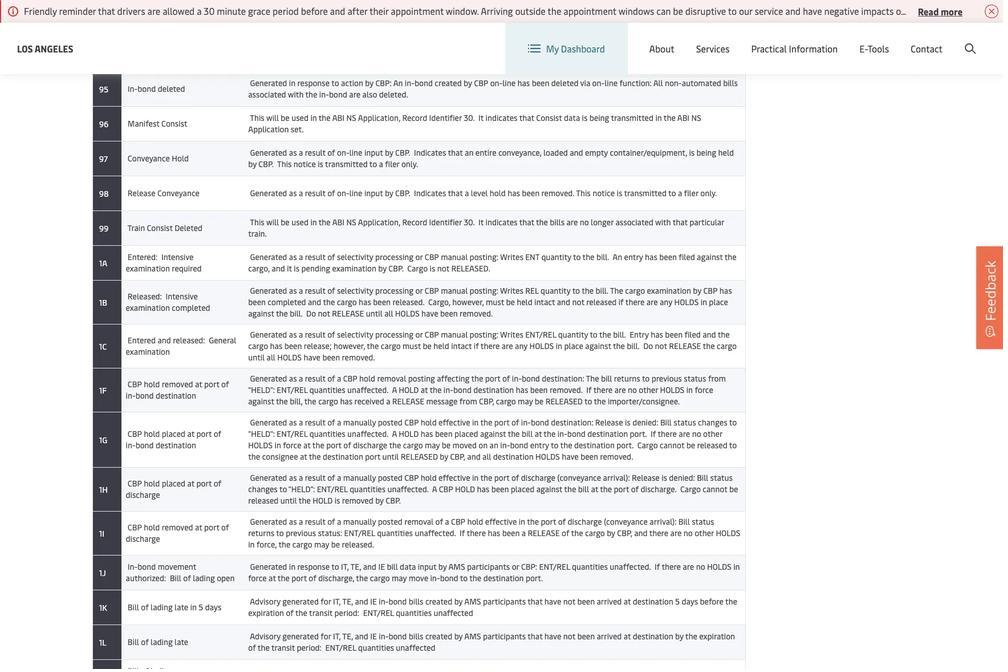 Task type: describe. For each thing, give the bounding box(es) containing it.
in‑bond inside advisory generated for it, te, and ie in‑bond bills created by ams participants that have not been arrived at destination 5 days before the expiration of the transit period:  ent/rel quantities unaffected
[[379, 596, 407, 607]]

hold inside generated as a result of a cbp hold removal posting affecting the port of in‑bond destination: the bill returns to previous status from "held": ent/rel quantities unaffected.  a hold at the in-bond destination has been removed.  if there are no other holds in force against the bill, the cargo has received a release message from cbp, cargo may be released to the importer/consignee.
[[399, 385, 419, 395]]

ns for this will be used in the abi ns application, record identifier 30.  it indicates that consist data is being transmitted in the abi ns application set.
[[347, 112, 357, 123]]

"held": inside generated as a result of a manually posted cbp hold effective in the port of in‑bond destination: release is denied: bill status changes to "held": ent/rel quantities unaffected.  a hold has been placed against the bill at the in-bond destination port.  if there are no other holds in force at the port of discharge the cargo may be moved on an in-bond entry to the destination port.  cargo cannot be released to the consignee at the destination port until released by cbp, and all destination holds have been removed.
[[248, 429, 275, 439]]

one
[[248, 9, 262, 20]]

hold inside generated as a result of a manually posted cbp hold effective in the port of discharge (conveyance arrival): release is denied: bill status changes to "held": ent/rel quantities unaffected.  a cbp hold has been placed against the bill at the port of discharge.  cargo cannot be released until the hold is removed by cbp.
[[421, 473, 437, 483]]

bills inside advisory generated for it, te, and ie in‑bond bills created by ams participants that have not been arrived at destination 5 days before the expiration of the transit period:  ent/rel quantities unaffected
[[409, 596, 424, 607]]

returns inside generated as a result of a manually posted removal of a cbp hold effective in the port of discharge (conveyance arrival): bill status returns to previous status: ent/rel quantities unaffected.  if there has been a release of the cargo by cbp, and there are no other holds in force, the cargo may be released.
[[248, 528, 275, 539]]

filed inside generated as a result of selectivity processing or cbp manual posting: writes ent/rel quantity to the bill.  entry has been filed and the cargo has been release; however, the cargo must be held intact if there are any holds in place against the bill.  do not release the cargo until all holds have been removed.
[[685, 329, 701, 340]]

1 vertical spatial from
[[709, 373, 726, 384]]

ent/rel inside advisory generated for it, te, and ie in‑bond bills created by ams participants that have not been arrived at destination by the expiration of the transit period:  ent/rel quantities unaffected
[[326, 643, 356, 653]]

in inside generated as a result of selectivity processing or cbp manual posting: writes rel quantity to the bill. the cargo examination by cbp has been completed and the cargo has been released.  cargo, however, must be held intact and not released if there are any holds in place against the bill.  do not release until all holds have been removed.
[[701, 297, 708, 308]]

either
[[365, 0, 386, 9]]

against inside generated as a result of a manually posted cbp hold effective in the port of discharge (conveyance arrival): release is denied: bill status changes to "held": ent/rel quantities unaffected.  a cbp hold has been placed against the bill at the port of discharge.  cargo cannot be released until the hold is removed by cbp.
[[537, 484, 563, 495]]

other for bill
[[695, 528, 714, 539]]

action for by
[[341, 78, 363, 88]]

response for the
[[298, 562, 330, 572]]

0 vertical spatial before
[[301, 5, 328, 17]]

against inside generated as a result of selectivity processing or cbp manual posting: writes rel quantity to the bill. the cargo examination by cbp has been completed and the cargo has been released.  cargo, however, must be held intact and not released if there are any holds in place against the bill.  do not release until all holds have been removed.
[[248, 308, 274, 319]]

cbp.
[[386, 495, 401, 506]]

practical information
[[752, 42, 838, 55]]

bill inside generated in response to it, te, and ie bill data input by ams participants or cbp: ent/rel quantities unaffected.  if there are no holds in force at the port of discharge, the cargo may move in-bond to the destination port.
[[387, 562, 398, 572]]

by inside generated as a result of a manually posted cbp hold effective in the port of discharge (conveyance arrival): release is denied: bill status changes to "held": ent/rel quantities unaffected.  a cbp hold has been placed against the bill at the port of discharge.  cargo cannot be released until the hold is removed by cbp.
[[376, 495, 384, 506]]

may inside generated as a result of a manually posted cbp hold effective in the port of in‑bond destination: release is denied: bill status changes to "held": ent/rel quantities unaffected.  a hold has been placed against the bill at the in-bond destination port.  if there are no other holds in force at the port of discharge the cargo may be moved on an in-bond entry to the destination port.  cargo cannot be released to the consignee at the destination port until released by cbp, and all destination holds have been removed.
[[425, 440, 440, 451]]

contact
[[911, 42, 943, 55]]

1a
[[97, 258, 107, 269]]

cbp inside generated as a result of a manually posted removal of a cbp hold effective in the port of discharge (conveyance arrival): bill status returns to previous status: ent/rel quantities unaffected.  if there has been a release of the cargo by cbp, and there are no other holds in force, the cargo may be released.
[[451, 516, 466, 527]]

the inside generated as a result of a cbp hold removal posting affecting the port of in‑bond destination: the bill returns to previous status from "held": ent/rel quantities unaffected.  a hold at the in-bond destination has been removed.  if there are no other holds in force against the bill, the cargo has received a release message from cbp, cargo may be released to the importer/consignee.
[[586, 373, 600, 384]]

after
[[348, 5, 368, 17]]

login / create account link
[[869, 23, 982, 56]]

manual for is
[[441, 252, 468, 263]]

windows
[[619, 5, 655, 17]]

as for generated as a result of a manually posted removal of a cbp hold effective in the port of discharge (conveyance arrival): bill status returns to previous status: ent/rel quantities unaffected.  if there has been a release of the cargo by cbp, and there are no other holds in force, the cargo may be released.
[[289, 516, 297, 527]]

in‑bond inside generated as a result of a cbp hold removal posting affecting the port of in‑bond destination: the bill returns to previous status from "held": ent/rel quantities unaffected.  a hold at the in-bond destination has been removed.  if there are no other holds in force against the bill, the cargo has received a release message from cbp, cargo may be released to the importer/consignee.
[[512, 373, 540, 384]]

released.
[[452, 263, 491, 274]]

until inside generated as a result of a manually posted cbp hold effective in the port of discharge (conveyance arrival): release is denied: bill status changes to "held": ent/rel quantities unaffected.  a cbp hold has been placed against the bill at the port of discharge.  cargo cannot be released until the hold is removed by cbp.
[[281, 495, 297, 506]]

that up ent
[[520, 217, 535, 228]]

result for to
[[305, 147, 326, 158]]

bill of lading late
[[126, 637, 188, 648]]

0 vertical spatial conveyance
[[128, 153, 170, 164]]

used for train.
[[292, 217, 309, 228]]

in‑bond inside cbp hold removed at port of in‑bond destination
[[126, 390, 154, 401]]

however, inside generated as a result of selectivity processing or cbp manual posting: writes ent/rel quantity to the bill.  entry has been filed and the cargo has been release; however, the cargo must be held intact if there are any holds in place against the bill.  do not release the cargo until all holds have been removed.
[[334, 341, 365, 352]]

received
[[355, 396, 384, 407]]

2 container/seal: from the left
[[623, 9, 676, 20]]

train
[[128, 223, 145, 233]]

intensive for completed
[[166, 291, 198, 302]]

in‑bond
[[128, 562, 156, 572]]

at inside cbp hold placed at port of in‑bond destination
[[187, 429, 195, 439]]

hold inside cbp hold removed at port of in‑bond destination
[[144, 379, 160, 390]]

menu
[[812, 33, 836, 46]]

rel
[[526, 285, 539, 296]]

on‑line for generated as a result of on‑line input by cbp.  indicates that an entire conveyance, loaded and empty container/equipment, is being held by cbp.  this notice is transmitted to a filer only.
[[337, 147, 363, 158]]

create
[[920, 33, 947, 46]]

generated as a result of a cbp hold removal posting affecting the port of in‑bond destination: the bill returns to previous status from "held": ent/rel quantities unaffected.  a hold at the in-bond destination has been removed.  if there are no other holds in force against the bill, the cargo has received a release message from cbp, cargo may be released to the importer/consignee.
[[248, 373, 726, 407]]

or inside generated in response to action either by the ams participant or by cbp in transferring custodial liability for an in‑bond movement from one bonded carrier to another by the container/seal: liability is transferred in all bills associated with the container/seal: ent/rel quantities unaffected.
[[472, 0, 479, 9]]

intact inside generated as a result of selectivity processing or cbp manual posting: writes rel quantity to the bill. the cargo examination by cbp has been completed and the cargo has been released.  cargo, however, must be held intact and not released if there are any holds in place against the bill.  do not release until all holds have been removed.
[[535, 297, 555, 308]]

cbp hold placed at port of in‑bond destination
[[126, 429, 222, 451]]

information
[[790, 42, 838, 55]]

other for status
[[704, 429, 723, 439]]

30
[[204, 5, 215, 17]]

friendly
[[24, 5, 57, 17]]

days inside advisory generated for it, te, and ie in‑bond bills created by ams participants that have not been arrived at destination 5 days before the expiration of the transit period:  ent/rel quantities unaffected
[[682, 596, 699, 607]]

open
[[217, 573, 235, 584]]

all
[[654, 78, 663, 88]]

bill inside generated as a result of a manually posted cbp hold effective in the port of in‑bond destination: release is denied: bill status changes to "held": ent/rel quantities unaffected.  a hold has been placed against the bill at the in-bond destination port.  if there are no other holds in force at the port of discharge the cargo may be moved on an in-bond entry to the destination port.  cargo cannot be released to the consignee at the destination port until released by cbp, and all destination holds have been removed.
[[661, 417, 672, 428]]

empty
[[586, 147, 608, 158]]

transmitted inside this will be used in the abi ns application, record identifier 30.  it indicates that consist data is being transmitted in the abi ns application set.
[[611, 112, 654, 123]]

been inside generated as a result of selectivity processing or cbp manual posting: writes ent quantity to the bill.  an entry has been filed against the cargo, and it is pending examination by cbp.  cargo is not released.
[[660, 252, 677, 263]]

practical information button
[[752, 23, 838, 74]]

posting
[[408, 373, 435, 384]]

arrive
[[959, 5, 982, 17]]

not inside advisory generated for it, te, and ie in‑bond bills created by ams participants that have not been arrived at destination 5 days before the expiration of the transit period:  ent/rel quantities unaffected
[[564, 596, 576, 607]]

that left particular at top right
[[673, 217, 688, 228]]

hold
[[172, 153, 189, 164]]

denied: inside generated as a result of a manually posted cbp hold effective in the port of in‑bond destination: release is denied: bill status changes to "held": ent/rel quantities unaffected.  a hold has been placed against the bill at the in-bond destination port.  if there are no other holds in force at the port of discharge the cargo may be moved on an in-bond entry to the destination port.  cargo cannot be released to the consignee at the destination port until released by cbp, and all destination holds have been removed.
[[633, 417, 659, 428]]

impacts
[[862, 5, 894, 17]]

at inside cbp hold placed at port of discharge
[[187, 478, 195, 489]]

carrier
[[293, 9, 316, 20]]

a inside generated as a result of a cbp hold removal posting affecting the port of in‑bond destination: the bill returns to previous status from "held": ent/rel quantities unaffected.  a hold at the in-bond destination has been removed.  if there are no other holds in force against the bill, the cargo has received a release message from cbp, cargo may be released to the importer/consignee.
[[392, 385, 397, 395]]

a inside generated as a result of selectivity processing or cbp manual posting: writes ent/rel quantity to the bill.  entry has been filed and the cargo has been release; however, the cargo must be held intact if there are any holds in place against the bill.  do not release the cargo until all holds have been removed.
[[299, 329, 303, 340]]

information,
[[370, 43, 414, 54]]

in inside this will be used in the abi ns application, record identifier 30.  it indicates that the bills are no longer associated with that particular train.
[[311, 217, 317, 228]]

input for the
[[349, 43, 368, 54]]

ie for ent/rel
[[371, 596, 377, 607]]

identifier for the
[[430, 217, 462, 228]]

disruptive
[[686, 5, 727, 17]]

discharge inside generated as a result of a manually posted cbp hold effective in the port of discharge (conveyance arrival): release is denied: bill status changes to "held": ent/rel quantities unaffected.  a cbp hold has been placed against the bill at the port of discharge.  cargo cannot be released until the hold is removed by cbp.
[[521, 473, 556, 483]]

set.
[[291, 124, 304, 135]]

and inside generated as a result of selectivity processing or cbp manual posting: writes ent quantity to the bill.  an entry has been filed against the cargo, and it is pending examination by cbp.  cargo is not released.
[[272, 263, 285, 274]]

read
[[919, 5, 940, 17]]

participants for unaffected
[[483, 631, 526, 642]]

result for "held":
[[305, 473, 326, 483]]

negative
[[825, 5, 860, 17]]

not inside generated as a result of selectivity processing or cbp manual posting: writes ent/rel quantity to the bill.  entry has been filed and the cargo has been release; however, the cargo must be held intact if there are any holds in place against the bill.  do not release the cargo until all holds have been removed.
[[655, 341, 668, 352]]

generated for transit
[[283, 631, 319, 642]]

expiration inside advisory generated for it, te, and ie in‑bond bills created by ams participants that have not been arrived at destination by the expiration of the transit period:  ent/rel quantities unaffected
[[700, 631, 736, 642]]

there inside generated as a result of a manually posted cbp hold effective in the port of in‑bond destination: release is denied: bill status changes to "held": ent/rel quantities unaffected.  a hold has been placed against the bill at the in-bond destination port.  if there are no other holds in force at the port of discharge the cargo may be moved on an in-bond entry to the destination port.  cargo cannot be released to the consignee at the destination port until released by cbp, and all destination holds have been removed.
[[658, 429, 677, 439]]

bills inside this will be used in the abi ns application, record identifier 30.  it indicates that the bills are no longer associated with that particular train.
[[550, 217, 565, 228]]

an inside generated in response to action by cbp: an in-bond created by cbp on-line has been deleted via on-line function: all non-automated bills associated with the in-bond are also deleted.
[[394, 78, 403, 88]]

manually for status:
[[343, 516, 376, 527]]

electronically
[[248, 54, 296, 65]]

data inside generated in response to it, te, and ie bill data input by ams participants or cbp: ent/rel quantities unaffected.  if there are no holds in force at the port of discharge, the cargo may move in-bond to the destination port.
[[400, 562, 416, 572]]

place inside generated as a result of selectivity processing or cbp manual posting: writes rel quantity to the bill. the cargo examination by cbp has been completed and the cargo has been released.  cargo, however, must be held intact and not released if there are any holds in place against the bill.  do not release until all holds have been removed.
[[710, 297, 729, 308]]

input inside generated in response to it, te, and ie bill data input by ams participants or cbp: ent/rel quantities unaffected.  if there are no holds in force at the port of discharge, the cargo may move in-bond to the destination port.
[[418, 562, 437, 572]]

before inside advisory generated for it, te, and ie in‑bond bills created by ams participants that have not been arrived at destination 5 days before the expiration of the transit period:  ent/rel quantities unaffected
[[701, 596, 724, 607]]

result for release;
[[305, 329, 326, 340]]

of inside cbp hold removed at port of discharge
[[221, 522, 229, 533]]

created for ent/rel
[[426, 596, 453, 607]]

global menu button
[[759, 23, 847, 57]]

place inside generated as a result of selectivity processing or cbp manual posting: writes ent/rel quantity to the bill.  entry has been filed and the cargo has been release; however, the cargo must be held intact if there are any holds in place against the bill.  do not release the cargo until all holds have been removed.
[[565, 341, 584, 352]]

bill inside generated as a result of a manually posted cbp hold effective in the port of in‑bond destination: release is denied: bill status changes to "held": ent/rel quantities unaffected.  a hold has been placed against the bill at the in-bond destination port.  if there are no other holds in force at the port of discharge the cargo may be moved on an in-bond entry to the destination port.  cargo cannot be released to the consignee at the destination port until released by cbp, and all destination holds have been removed.
[[522, 429, 533, 439]]

copy
[[307, 43, 324, 54]]

generated in response to action either by the ams participant or by cbp in transferring custodial liability for an in‑bond movement from one bonded carrier to another by the container/seal: liability is transferred in all bills associated with the container/seal: ent/rel quantities unaffected.
[[248, 0, 734, 31]]

destination inside advisory generated for it, te, and ie in‑bond bills created by ams participants that have not been arrived at destination 5 days before the expiration of the transit period:  ent/rel quantities unaffected
[[633, 596, 674, 607]]

to inside generated as a result of on‑line input by cbp.  indicates that an entire conveyance, loaded and empty container/equipment, is being held by cbp.  this notice is transmitted to a filer only.
[[370, 159, 377, 169]]

this will be used in the abi ns application, record identifier 30.  it indicates that the bills are no longer associated with that particular train.
[[248, 217, 725, 239]]

port.
[[526, 573, 543, 584]]

port inside cbp hold placed at port of in‑bond destination
[[197, 429, 212, 439]]

is inside generated in response to action either by the ams participant or by cbp in transferring custodial liability for an in‑bond movement from one bonded carrier to another by the container/seal: liability is transferred in all bills associated with the container/seal: ent/rel quantities unaffected.
[[466, 9, 472, 20]]

dashboard
[[561, 42, 605, 55]]

ent
[[526, 252, 540, 263]]

late for bill of lading late in 5 days
[[175, 602, 188, 613]]

1c
[[97, 341, 107, 352]]

1l
[[97, 637, 106, 648]]

this down "empty" on the right top of page
[[576, 188, 591, 199]]

1 vertical spatial notice
[[593, 188, 615, 199]]

te, inside generated in response to it, te, and ie bill data input by ams participants or cbp: ent/rel quantities unaffected.  if there are no holds in force at the port of discharge, the cargo may move in-bond to the destination port.
[[351, 562, 361, 572]]

cbp, inside generated as a result of a manually posted removal of a cbp hold effective in the port of discharge (conveyance arrival): bill status returns to previous status: ent/rel quantities unaffected.  if there has been a release of the cargo by cbp, and there are no other holds in force, the cargo may be released.
[[618, 528, 633, 539]]

manifest
[[128, 118, 160, 129]]

move
[[409, 573, 429, 584]]

advisory generated for it, te, and ie in‑bond bills created by ams participants that have not been arrived at destination by the expiration of the transit period:  ent/rel quantities unaffected
[[248, 631, 736, 653]]

cbp inside generated as a result of selectivity processing or cbp manual posting: writes ent quantity to the bill.  an entry has been filed against the cargo, and it is pending examination by cbp.  cargo is not released.
[[425, 252, 439, 263]]

"held": inside generated as a result of a manually posted cbp hold effective in the port of discharge (conveyance arrival): release is denied: bill status changes to "held": ent/rel quantities unaffected.  a cbp hold has been placed against the bill at the port of discharge.  cargo cannot be released until the hold is removed by cbp.
[[289, 484, 315, 495]]

response for associated
[[298, 78, 330, 88]]

lading down bill of lading late in 5 days
[[151, 637, 173, 648]]

contained
[[534, 43, 569, 54]]

are inside generated as a result of a manually posted cbp hold effective in the port of in‑bond destination: release is denied: bill status changes to "held": ent/rel quantities unaffected.  a hold has been placed against the bill at the in-bond destination port.  if there are no other holds in force at the port of discharge the cargo may be moved on an in-bond entry to the destination port.  cargo cannot be released to the consignee at the destination port until released by cbp, and all destination holds have been removed.
[[679, 429, 691, 439]]

status inside generated as a result of a cbp hold removal posting affecting the port of in‑bond destination: the bill returns to previous status from "held": ent/rel quantities unaffected.  a hold at the in-bond destination has been removed.  if there are no other holds in force against the bill, the cargo has received a release message from cbp, cargo may be released to the importer/consignee.
[[684, 373, 707, 384]]

been inside generated as a result of a manually posted cbp hold effective in the port of discharge (conveyance arrival): release is denied: bill status changes to "held": ent/rel quantities unaffected.  a cbp hold has been placed against the bill at the port of discharge.  cargo cannot be released until the hold is removed by cbp.
[[492, 484, 509, 495]]

examination inside generated as a result of selectivity processing or cbp manual posting: writes rel quantity to the bill. the cargo examination by cbp has been completed and the cargo has been released.  cargo, however, must be held intact and not released if there are any holds in place against the bill.  do not release until all holds have been removed.
[[647, 285, 692, 296]]

window.
[[446, 5, 479, 17]]

hold inside generated as a result of a manually posted cbp hold effective in the port of in‑bond destination: release is denied: bill status changes to "held": ent/rel quantities unaffected.  a hold has been placed against the bill at the in-bond destination port.  if there are no other holds in force at the port of discharge the cargo may be moved on an in-bond entry to the destination port.  cargo cannot be released to the consignee at the destination port until released by cbp, and all destination holds have been removed.
[[399, 429, 419, 439]]

0 horizontal spatial 5
[[199, 602, 203, 613]]

switch
[[683, 33, 710, 46]]

switch location button
[[664, 33, 747, 46]]

1g
[[97, 435, 107, 445]]

a inside generated as a result of a manually posted cbp hold effective in the port of discharge (conveyance arrival): release is denied: bill status changes to "held": ent/rel quantities unaffected.  a cbp hold has been placed against the bill at the port of discharge.  cargo cannot be released until the hold is removed by cbp.
[[432, 484, 437, 495]]

in inside generated in response to action by cbp: an in-bond created by cbp on-line has been deleted via on-line function: all non-automated bills associated with the in-bond are also deleted.
[[289, 78, 296, 88]]

removed for "held":
[[162, 379, 193, 390]]

0 horizontal spatial days
[[205, 602, 222, 613]]

release inside generated as a result of a manually posted cbp hold effective in the port of in‑bond destination: release is denied: bill status changes to "held": ent/rel quantities unaffected.  a hold has been placed against the bill at the in-bond destination port.  if there are no other holds in force at the port of discharge the cargo may be moved on an in-bond entry to the destination port.  cargo cannot be released to the consignee at the destination port until released by cbp, and all destination holds have been removed.
[[596, 417, 623, 428]]

bill inside generated as a result of a manually posted removal of a cbp hold effective in the port of discharge (conveyance arrival): bill status returns to previous status: ent/rel quantities unaffected.  if there has been a release of the cargo by cbp, and there are no other holds in force, the cargo may be released.
[[679, 516, 690, 527]]

input for a
[[365, 188, 383, 199]]

with inside this will be used in the abi ns application, record identifier 30.  it indicates that the bills are no longer associated with that particular train.
[[656, 217, 671, 228]]

contact button
[[911, 23, 943, 74]]

arrived for by
[[597, 631, 622, 642]]

been inside generated as a result of a cbp hold removal posting affecting the port of in‑bond destination: the bill returns to previous status from "held": ent/rel quantities unaffected.  a hold at the in-bond destination has been removed.  if there are no other holds in force against the bill, the cargo has received a release message from cbp, cargo may be released to the importer/consignee.
[[531, 385, 548, 395]]

are inside generated as a result of a manually posted removal of a cbp hold effective in the port of discharge (conveyance arrival): bill status returns to previous status: ent/rel quantities unaffected.  if there has been a release of the cargo by cbp, and there are no other holds in force, the cargo may be released.
[[671, 528, 682, 539]]

indicates for generated as a result of on‑line input by cbp.  indicates that a level hold has been removed. this notice is transmitted to a filer only.
[[414, 188, 446, 199]]

result for it
[[305, 252, 326, 263]]

posting: for released.
[[470, 252, 499, 263]]

our
[[740, 5, 753, 17]]

generated for generated as a result of a manually posted removal of a cbp hold effective in the port of discharge (conveyance arrival): bill status returns to previous status: ent/rel quantities unaffected.  if there has been a release of the cargo by cbp, and there are no other holds in force, the cargo may be released.
[[250, 516, 287, 527]]

generated as a result of selectivity processing or cbp manual posting: writes ent quantity to the bill.  an entry has been filed against the cargo, and it is pending examination by cbp.  cargo is not released.
[[248, 252, 737, 274]]

angeles
[[35, 42, 73, 55]]

1f
[[97, 385, 107, 396]]

1 vertical spatial only.
[[701, 188, 718, 199]]

pending
[[302, 263, 330, 274]]

status inside indicates that a copy of the input information, associated with the bill of lading contained in the status notification, has been electronically provided to the abi entry filer as identified in the bill of lading data
[[593, 43, 616, 54]]

writes for ent/rel
[[501, 329, 524, 340]]

action for either
[[341, 0, 363, 9]]

movement inside generated in response to action either by the ams participant or by cbp in transferring custodial liability for an in‑bond movement from one bonded carrier to another by the container/seal: liability is transferred in all bills associated with the container/seal: ent/rel quantities unaffected.
[[676, 0, 715, 9]]

release conveyance
[[126, 188, 200, 199]]

or for cargo,
[[416, 285, 423, 296]]

holds inside generated as a result of a manually posted removal of a cbp hold effective in the port of discharge (conveyance arrival): bill status returns to previous status: ent/rel quantities unaffected.  if there has been a release of the cargo by cbp, and there are no other holds in force, the cargo may be released.
[[716, 528, 741, 539]]

also
[[363, 89, 377, 100]]

outside
[[516, 5, 546, 17]]

identifier for consist
[[430, 112, 462, 123]]

arrived for 5
[[597, 596, 622, 607]]

filer for entry
[[389, 54, 404, 65]]

cargo inside generated as a result of selectivity processing or cbp manual posting: writes ent quantity to the bill.  an entry has been filed against the cargo, and it is pending examination by cbp.  cargo is not released.
[[408, 263, 428, 274]]

1j
[[97, 568, 106, 578]]

about button
[[650, 23, 675, 74]]

2 line from the left
[[605, 78, 618, 88]]

automated
[[682, 78, 722, 88]]

indicates that a copy of the input information, associated with the bill of lading contained in the status notification, has been electronically provided to the abi entry filer as identified in the bill of lading data
[[248, 43, 695, 65]]

status inside generated as a result of a manually posted removal of a cbp hold effective in the port of discharge (conveyance arrival): bill status returns to previous status: ent/rel quantities unaffected.  if there has been a release of the cargo by cbp, and there are no other holds in force, the cargo may be released.
[[692, 516, 715, 527]]

generated for of
[[283, 596, 319, 607]]

1 container/seal: from the left
[[381, 9, 434, 20]]

manifest consist
[[126, 118, 188, 129]]

posted for quantities
[[378, 473, 403, 483]]

placed inside generated as a result of a manually posted cbp hold effective in the port of in‑bond destination: release is denied: bill status changes to "held": ent/rel quantities unaffected.  a hold has been placed against the bill at the in-bond destination port.  if there are no other holds in force at the port of discharge the cargo may be moved on an in-bond entry to the destination port.  cargo cannot be released to the consignee at the destination port until released by cbp, and all destination holds have been removed.
[[455, 429, 479, 439]]

longer
[[591, 217, 614, 228]]

importer/consignee.
[[608, 396, 680, 407]]

at inside cbp hold removed at port of in‑bond destination
[[195, 379, 202, 390]]

transfer
[[128, 3, 157, 14]]

their
[[370, 5, 389, 17]]

deleted.
[[379, 89, 408, 100]]

entered
[[128, 335, 156, 346]]

in‑bond inside generated in response to action either by the ams participant or by cbp in transferring custodial liability for an in‑bond movement from one bonded carrier to another by the container/seal: liability is transferred in all bills associated with the container/seal: ent/rel quantities unaffected.
[[646, 0, 674, 9]]

2 on- from the left
[[593, 78, 605, 88]]

entire
[[476, 147, 497, 158]]

generated as a result of selectivity processing or cbp manual posting: writes rel quantity to the bill. the cargo examination by cbp has been completed and the cargo has been released.  cargo, however, must be held intact and not released if there are any holds in place against the bill.  do not release until all holds have been removed.
[[248, 285, 733, 319]]

arriving
[[481, 5, 513, 17]]

no inside generated in response to it, te, and ie bill data input by ams participants or cbp: ent/rel quantities unaffected.  if there are no holds in force at the port of discharge, the cargo may move in-bond to the destination port.
[[697, 562, 706, 572]]

in‑bond movement authorized:  bill of lading open
[[126, 562, 235, 584]]

that inside advisory generated for it, te, and ie in‑bond bills created by ams participants that have not been arrived at destination by the expiration of the transit period:  ent/rel quantities unaffected
[[528, 631, 543, 642]]

if inside generated as a result of a manually posted cbp hold effective in the port of in‑bond destination: release is denied: bill status changes to "held": ent/rel quantities unaffected.  a hold has been placed against the bill at the in-bond destination port.  if there are no other holds in force at the port of discharge the cargo may be moved on an in-bond entry to the destination port.  cargo cannot be released to the consignee at the destination port until released by cbp, and all destination holds have been removed.
[[651, 429, 656, 439]]

ns for this will be used in the abi ns application, record identifier 30.  it indicates that the bills are no longer associated with that particular train.
[[347, 217, 357, 228]]

minute
[[217, 5, 246, 17]]

selectivity for pending
[[337, 252, 374, 263]]

been inside generated as a result of a manually posted removal of a cbp hold effective in the port of discharge (conveyance arrival): bill status returns to previous status: ent/rel quantities unaffected.  if there has been a release of the cargo by cbp, and there are no other holds in force, the cargo may be released.
[[503, 528, 520, 539]]

will for train.
[[267, 217, 279, 228]]

destination inside generated as a result of a cbp hold removal posting affecting the port of in‑bond destination: the bill returns to previous status from "held": ent/rel quantities unaffected.  a hold at the in-bond destination has been removed.  if there are no other holds in force against the bill, the cargo has received a release message from cbp, cargo may be released to the importer/consignee.
[[474, 385, 514, 395]]

discharge inside cbp hold removed at port of discharge
[[126, 534, 160, 544]]

used for application
[[292, 112, 309, 123]]

cargo inside generated as a result of a manually posted cbp hold effective in the port of discharge (conveyance arrival): release is denied: bill status changes to "held": ent/rel quantities unaffected.  a cbp hold has been placed against the bill at the port of discharge.  cargo cannot be released until the hold is removed by cbp.
[[681, 484, 701, 495]]

0 horizontal spatial release
[[128, 188, 156, 199]]

response for another
[[298, 0, 330, 9]]

selectivity for the
[[337, 329, 374, 340]]

1 appointment from the left
[[391, 5, 444, 17]]

to inside generated as a result of a manually posted removal of a cbp hold effective in the port of discharge (conveyance arrival): bill status returns to previous status: ent/rel quantities unaffected.  if there has been a release of the cargo by cbp, and there are no other holds in force, the cargo may be released.
[[276, 528, 284, 539]]

los angeles link
[[17, 41, 73, 56]]

consist for this will be used in the abi ns application, record identifier 30.  it indicates that consist data is being transmitted in the abi ns application set.
[[162, 118, 188, 129]]

cbp: inside generated in response to it, te, and ie bill data input by ams participants or cbp: ent/rel quantities unaffected.  if there are no holds in force at the port of discharge, the cargo may move in-bond to the destination port.
[[522, 562, 538, 572]]

message
[[427, 396, 458, 407]]

cbp inside cbp hold placed at port of discharge
[[128, 478, 142, 489]]

2 horizontal spatial on
[[984, 5, 995, 17]]

1 horizontal spatial on
[[897, 5, 907, 17]]

97
[[97, 153, 108, 164]]

in inside generated as a result of a cbp hold removal posting affecting the port of in‑bond destination: the bill returns to previous status from "held": ent/rel quantities unaffected.  a hold at the in-bond destination has been removed.  if there are no other holds in force against the bill, the cargo has received a release message from cbp, cargo may be released to the importer/consignee.
[[687, 385, 693, 395]]

until inside generated as a result of selectivity processing or cbp manual posting: writes rel quantity to the bill. the cargo examination by cbp has been completed and the cargo has been released.  cargo, however, must be held intact and not released if there are any holds in place against the bill.  do not release until all holds have been removed.
[[366, 308, 383, 319]]

released inside generated as a result of a manually posted cbp hold effective in the port of in‑bond destination: release is denied: bill status changes to "held": ent/rel quantities unaffected.  a hold has been placed against the bill at the in-bond destination port.  if there are no other holds in force at the port of discharge the cargo may be moved on an in-bond entry to the destination port.  cargo cannot be released to the consignee at the destination port until released by cbp, and all destination holds have been removed.
[[698, 440, 728, 451]]

feedback button
[[977, 246, 1004, 349]]

may inside generated as a result of a manually posted removal of a cbp hold effective in the port of discharge (conveyance arrival): bill status returns to previous status: ent/rel quantities unaffected.  if there has been a release of the cargo by cbp, and there are no other holds in force, the cargo may be released.
[[314, 539, 330, 550]]

of inside advisory generated for it, te, and ie in‑bond bills created by ams participants that have not been arrived at destination by the expiration of the transit period:  ent/rel quantities unaffected
[[248, 643, 256, 653]]

2 vertical spatial transmitted
[[625, 188, 667, 199]]

an inside generated as a result of a manually posted cbp hold effective in the port of in‑bond destination: release is denied: bill status changes to "held": ent/rel quantities unaffected.  a hold has been placed against the bill at the in-bond destination port.  if there are no other holds in force at the port of discharge the cargo may be moved on an in-bond entry to the destination port.  cargo cannot be released to the consignee at the destination port until released by cbp, and all destination holds have been removed.
[[490, 440, 499, 451]]

processing for by
[[376, 252, 414, 263]]

2 result from the top
[[305, 188, 326, 199]]

0 horizontal spatial deleted
[[158, 83, 185, 94]]



Task type: locate. For each thing, give the bounding box(es) containing it.
intact inside generated as a result of selectivity processing or cbp manual posting: writes ent/rel quantity to the bill.  entry has been filed and the cargo has been release; however, the cargo must be held intact if there are any holds in place against the bill.  do not release the cargo until all holds have been removed.
[[451, 341, 472, 352]]

on‑line for generated as a result of on‑line input by cbp.  indicates that a level hold has been removed. this notice is transmitted to a filer only.
[[337, 188, 363, 199]]

0 vertical spatial cbp,
[[479, 396, 494, 407]]

0 vertical spatial only.
[[402, 159, 418, 169]]

application, for application
[[358, 112, 401, 123]]

1 application, from the top
[[358, 112, 401, 123]]

generated for generated as a result of selectivity processing or cbp manual posting: writes ent quantity to the bill.  an entry has been filed against the cargo, and it is pending examination by cbp.  cargo is not released.
[[250, 252, 287, 263]]

generated for generated in response to action either by the ams participant or by cbp in transferring custodial liability for an in‑bond movement from one bonded carrier to another by the container/seal: liability is transferred in all bills associated with the container/seal: ent/rel quantities unaffected.
[[250, 0, 287, 9]]

identifier inside this will be used in the abi ns application, record identifier 30.  it indicates that the bills are no longer associated with that particular train.
[[430, 217, 462, 228]]

generated for generated as a result of a manually posted cbp hold effective in the port of discharge (conveyance arrival): release is denied: bill status changes to "held": ent/rel quantities unaffected.  a cbp hold has been placed against the bill at the port of discharge.  cargo cannot be released until the hold is removed by cbp.
[[250, 473, 287, 483]]

used up set.
[[292, 112, 309, 123]]

generated for generated as a result of a manually posted cbp hold effective in the port of in‑bond destination: release is denied: bill status changes to "held": ent/rel quantities unaffected.  a hold has been placed against the bill at the in-bond destination port.  if there are no other holds in force at the port of discharge the cargo may be moved on an in-bond entry to the destination port.  cargo cannot be released to the consignee at the destination port until released by cbp, and all destination holds have been removed.
[[250, 417, 287, 428]]

bond inside generated in response to it, te, and ie bill data input by ams participants or cbp: ent/rel quantities unaffected.  if there are no holds in force at the port of discharge, the cargo may move in-bond to the destination port.
[[440, 573, 459, 584]]

an left entire at top
[[465, 147, 474, 158]]

global menu
[[784, 33, 836, 46]]

this inside this will be used in the abi ns application, record identifier 30.  it indicates that consist data is being transmitted in the abi ns application set.
[[250, 112, 265, 123]]

or inside generated in response to it, te, and ie bill data input by ams participants or cbp: ent/rel quantities unaffected.  if there are no holds in force at the port of discharge, the cargo may move in-bond to the destination port.
[[512, 562, 520, 572]]

posting: down generated as a result of selectivity processing or cbp manual posting: writes rel quantity to the bill. the cargo examination by cbp has been completed and the cargo has been released.  cargo, however, must be held intact and not released if there are any holds in place against the bill.  do not release until all holds have been removed.
[[470, 329, 499, 340]]

in‑bond
[[646, 0, 674, 9], [512, 373, 540, 384], [126, 390, 154, 401], [521, 417, 549, 428], [126, 440, 154, 451], [379, 596, 407, 607], [379, 631, 407, 642]]

advisory for the
[[250, 631, 281, 642]]

te, for transit
[[343, 596, 353, 607]]

of inside advisory generated for it, te, and ie in‑bond bills created by ams participants that have not been arrived at destination 5 days before the expiration of the transit period:  ent/rel quantities unaffected
[[286, 608, 294, 619]]

do down entry
[[644, 341, 654, 352]]

before
[[301, 5, 328, 17], [701, 596, 724, 607]]

it for consist
[[479, 112, 484, 123]]

participants for ent/rel
[[483, 596, 526, 607]]

port inside cbp hold placed at port of discharge
[[197, 478, 212, 489]]

1 horizontal spatial on-
[[593, 78, 605, 88]]

bill,
[[290, 396, 303, 407]]

1 vertical spatial indicates
[[414, 147, 446, 158]]

posted up cbp.
[[378, 473, 403, 483]]

posted for a
[[378, 417, 403, 428]]

movement right can
[[676, 0, 715, 9]]

6 result from the top
[[305, 373, 326, 384]]

participants inside advisory generated for it, te, and ie in‑bond bills created by ams participants that have not been arrived at destination 5 days before the expiration of the transit period:  ent/rel quantities unaffected
[[483, 596, 526, 607]]

this down set.
[[277, 159, 292, 169]]

1 vertical spatial arrived
[[597, 631, 622, 642]]

by inside advisory generated for it, te, and ie in‑bond bills created by ams participants that have not been arrived at destination 5 days before the expiration of the transit period:  ent/rel quantities unaffected
[[455, 596, 463, 607]]

of inside cbp hold placed at port of in‑bond destination
[[214, 429, 222, 439]]

1 vertical spatial returns
[[248, 528, 275, 539]]

effective inside generated as a result of a manually posted cbp hold effective in the port of in‑bond destination: release is denied: bill status changes to "held": ent/rel quantities unaffected.  a hold has been placed against the bill at the in-bond destination port.  if there are no other holds in force at the port of discharge the cargo may be moved on an in-bond entry to the destination port.  cargo cannot be released to the consignee at the destination port until released by cbp, and all destination holds have been removed.
[[439, 417, 471, 428]]

close alert image
[[986, 5, 999, 18]]

against inside generated as a result of selectivity processing or cbp manual posting: writes ent quantity to the bill.  an entry has been filed against the cargo, and it is pending examination by cbp.  cargo is not released.
[[697, 252, 723, 263]]

2 horizontal spatial entry
[[625, 252, 644, 263]]

force,
[[257, 539, 277, 550]]

with left particular at top right
[[656, 217, 671, 228]]

1 response from the top
[[298, 0, 330, 9]]

that down advisory generated for it, te, and ie in‑bond bills created by ams participants that have not been arrived at destination 5 days before the expiration of the transit period:  ent/rel quantities unaffected
[[528, 631, 543, 642]]

it down "generated as a result of on‑line input by cbp.  indicates that a level hold has been removed. this notice is transmitted to a filer only."
[[479, 217, 484, 228]]

1 advisory from the top
[[250, 596, 281, 607]]

application, for train.
[[358, 217, 401, 228]]

ie for unaffected
[[371, 631, 377, 642]]

1 writes from the top
[[501, 252, 524, 263]]

created
[[435, 78, 462, 88], [426, 596, 453, 607], [426, 631, 453, 642]]

about
[[650, 42, 675, 55]]

ie inside generated in response to it, te, and ie bill data input by ams participants or cbp: ent/rel quantities unaffected.  if there are no holds in force at the port of discharge, the cargo may move in-bond to the destination port.
[[379, 562, 385, 572]]

consist for this will be used in the abi ns application, record identifier 30.  it indicates that the bills are no longer associated with that particular train.
[[147, 223, 173, 233]]

intensive down required
[[166, 291, 198, 302]]

removed down cbp hold placed at port of discharge
[[162, 522, 193, 533]]

grace
[[248, 5, 271, 17]]

0 vertical spatial denied:
[[633, 417, 659, 428]]

released:  intensive examination completed
[[126, 291, 210, 313]]

result for previous
[[305, 516, 326, 527]]

on inside generated as a result of a manually posted cbp hold effective in the port of in‑bond destination: release is denied: bill status changes to "held": ent/rel quantities unaffected.  a hold has been placed against the bill at the in-bond destination port.  if there are no other holds in force at the port of discharge the cargo may be moved on an in-bond entry to the destination port.  cargo cannot be released to the consignee at the destination port until released by cbp, and all destination holds have been removed.
[[479, 440, 488, 451]]

this inside generated as a result of on‑line input by cbp.  indicates that an entire conveyance, loaded and empty container/equipment, is being held by cbp.  this notice is transmitted to a filer only.
[[277, 159, 292, 169]]

advisory
[[250, 596, 281, 607], [250, 631, 281, 642]]

te, for quantities
[[343, 631, 353, 642]]

as inside indicates that a copy of the input information, associated with the bill of lading contained in the status notification, has been electronically provided to the abi entry filer as identified in the bill of lading data
[[406, 54, 414, 65]]

0 vertical spatial intact
[[535, 297, 555, 308]]

examination
[[126, 263, 170, 274], [332, 263, 377, 274], [647, 285, 692, 296], [126, 302, 170, 313], [126, 346, 170, 357]]

0 vertical spatial however,
[[453, 297, 484, 308]]

this up "application"
[[250, 112, 265, 123]]

general
[[209, 335, 236, 346]]

quantity
[[542, 252, 572, 263], [541, 285, 571, 296], [559, 329, 589, 340]]

ams left participant
[[412, 0, 429, 9]]

1 on- from the left
[[491, 78, 503, 88]]

as for generated as a result of on‑line input by cbp.  indicates that a level hold has been removed. this notice is transmitted to a filer only.
[[289, 188, 297, 199]]

intensive
[[161, 252, 194, 263], [166, 291, 198, 302]]

late for bill of lading late
[[175, 637, 188, 648]]

manual up released.
[[441, 252, 468, 263]]

manual for however,
[[441, 285, 468, 296]]

entered:  intensive examination required
[[126, 252, 202, 274]]

0 horizontal spatial place
[[565, 341, 584, 352]]

tim
[[997, 5, 1004, 17]]

loaded
[[544, 147, 568, 158]]

1 vertical spatial late
[[175, 637, 188, 648]]

1 horizontal spatial cbp:
[[522, 562, 538, 572]]

2 manual from the top
[[441, 285, 468, 296]]

selectivity for cargo
[[337, 285, 374, 296]]

2 writes from the top
[[501, 285, 524, 296]]

8 result from the top
[[305, 473, 326, 483]]

ams down generated as a result of a manually posted removal of a cbp hold effective in the port of discharge (conveyance arrival): bill status returns to previous status: ent/rel quantities unaffected.  if there has been a release of the cargo by cbp, and there are no other holds in force, the cargo may be released.
[[449, 562, 465, 572]]

2 will from the top
[[267, 217, 279, 228]]

generated for generated in response to it, te, and ie bill data input by ams participants or cbp: ent/rel quantities unaffected.  if there are no holds in force at the port of discharge, the cargo may move in-bond to the destination port.
[[250, 562, 287, 572]]

on- down indicates that a copy of the input information, associated with the bill of lading contained in the status notification, has been electronically provided to the abi entry filer as identified in the bill of lading data
[[491, 78, 503, 88]]

tools
[[868, 42, 890, 55]]

effective
[[439, 417, 471, 428], [439, 473, 471, 483], [486, 516, 517, 527]]

los angeles
[[17, 42, 73, 55]]

in- inside generated in response to it, te, and ie bill data input by ams participants or cbp: ent/rel quantities unaffected.  if there are no holds in force at the port of discharge, the cargo may move in-bond to the destination port.
[[431, 573, 440, 584]]

filed right entry
[[685, 329, 701, 340]]

2 vertical spatial from
[[460, 396, 477, 407]]

1 horizontal spatial before
[[701, 596, 724, 607]]

may left moved
[[425, 440, 440, 451]]

1 horizontal spatial intact
[[535, 297, 555, 308]]

2 on‑line from the top
[[337, 188, 363, 199]]

manual up cargo,
[[441, 285, 468, 296]]

removed for returns
[[162, 522, 193, 533]]

action up also
[[341, 78, 363, 88]]

or for cargo
[[416, 252, 423, 263]]

generated for generated in response to action by cbp: an in-bond created by cbp on-line has been deleted via on-line function: all non-automated bills associated with the in-bond are also deleted.
[[250, 78, 287, 88]]

1 vertical spatial do
[[644, 341, 654, 352]]

data up loaded
[[564, 112, 580, 123]]

1 vertical spatial "held":
[[248, 429, 275, 439]]

selectivity
[[337, 252, 374, 263], [337, 285, 374, 296], [337, 329, 374, 340]]

who
[[939, 5, 957, 17]]

1 used from the top
[[292, 112, 309, 123]]

2 identifier from the top
[[430, 217, 462, 228]]

line left function:
[[605, 78, 618, 88]]

on‑line inside generated as a result of on‑line input by cbp.  indicates that an entire conveyance, loaded and empty container/equipment, is being held by cbp.  this notice is transmitted to a filer only.
[[337, 147, 363, 158]]

6 generated from the top
[[250, 285, 287, 296]]

0 vertical spatial intensive
[[161, 252, 194, 263]]

data down contained
[[520, 54, 536, 65]]

release;
[[304, 341, 332, 352]]

1 horizontal spatial held
[[517, 297, 533, 308]]

1 drivers from the left
[[117, 5, 145, 17]]

ams down advisory generated for it, te, and ie in‑bond bills created by ams participants that have not been arrived at destination 5 days before the expiration of the transit period:  ent/rel quantities unaffected
[[465, 631, 481, 642]]

in inside generated as a result of a manually posted cbp hold effective in the port of discharge (conveyance arrival): release is denied: bill status changes to "held": ent/rel quantities unaffected.  a cbp hold has been placed against the bill at the port of discharge.  cargo cannot be released until the hold is removed by cbp.
[[473, 473, 479, 483]]

an left can
[[636, 0, 644, 9]]

placed down cbp hold removed at port of in‑bond destination
[[162, 429, 186, 439]]

generated for generated as a result of on‑line input by cbp.  indicates that an entire conveyance, loaded and empty container/equipment, is being held by cbp.  this notice is transmitted to a filer only.
[[250, 147, 287, 158]]

posting: for if
[[470, 329, 499, 340]]

not
[[438, 263, 450, 274], [573, 297, 585, 308], [318, 308, 330, 319], [655, 341, 668, 352], [564, 596, 576, 607], [564, 631, 576, 642]]

2 vertical spatial posting:
[[470, 329, 499, 340]]

transfer of liability for container
[[126, 3, 207, 26]]

1 identifier from the top
[[430, 112, 462, 123]]

generated in response to action by cbp: an in-bond created by cbp on-line has been deleted via on-line function: all non-automated bills associated with the in-bond are also deleted.
[[248, 78, 738, 100]]

removal up move
[[405, 516, 434, 527]]

1 selectivity from the top
[[337, 252, 374, 263]]

an inside generated as a result of on‑line input by cbp.  indicates that an entire conveyance, loaded and empty container/equipment, is being held by cbp.  this notice is transmitted to a filer only.
[[465, 147, 474, 158]]

4 generated from the top
[[250, 188, 287, 199]]

2 late from the top
[[175, 637, 188, 648]]

1 vertical spatial being
[[697, 147, 717, 158]]

that left level
[[448, 188, 463, 199]]

quantity for ent
[[542, 252, 572, 263]]

0 vertical spatial other
[[639, 385, 659, 395]]

cbp: up deleted.
[[376, 78, 392, 88]]

arrival): inside generated as a result of a manually posted removal of a cbp hold effective in the port of discharge (conveyance arrival): bill status returns to previous status: ent/rel quantities unaffected.  if there has been a release of the cargo by cbp, and there are no other holds in force, the cargo may be released.
[[650, 516, 677, 527]]

2 vertical spatial removed
[[162, 522, 193, 533]]

0 vertical spatial filer
[[389, 54, 404, 65]]

consist
[[537, 112, 562, 123], [162, 118, 188, 129], [147, 223, 173, 233]]

1 late from the top
[[175, 602, 188, 613]]

7 result from the top
[[305, 417, 326, 428]]

0 vertical spatial transmitted
[[611, 112, 654, 123]]

any
[[660, 297, 673, 308], [515, 341, 528, 352]]

advisory for expiration
[[250, 596, 281, 607]]

0 vertical spatial entry
[[369, 54, 387, 65]]

however, right cargo,
[[453, 297, 484, 308]]

ams down generated in response to it, te, and ie bill data input by ams participants or cbp: ent/rel quantities unaffected.  if there are no holds in force at the port of discharge, the cargo may move in-bond to the destination port.
[[465, 596, 481, 607]]

it for the
[[479, 217, 484, 228]]

associated right longer
[[616, 217, 654, 228]]

abi
[[354, 54, 367, 65], [333, 112, 345, 123], [678, 112, 690, 123], [333, 217, 345, 228]]

container/seal: up notification,
[[623, 9, 676, 20]]

be inside generated as a result of selectivity processing or cbp manual posting: writes ent/rel quantity to the bill.  entry has been filed and the cargo has been release; however, the cargo must be held intact if there are any holds in place against the bill.  do not release the cargo until all holds have been removed.
[[423, 341, 432, 352]]

2 selectivity from the top
[[337, 285, 374, 296]]

1 on‑line from the top
[[337, 147, 363, 158]]

removal for of
[[405, 516, 434, 527]]

identifier down generated in response to action by cbp: an in-bond created by cbp on-line has been deleted via on-line function: all non-automated bills associated with the in-bond are also deleted.
[[430, 112, 462, 123]]

input
[[349, 43, 368, 54], [365, 147, 383, 158], [365, 188, 383, 199], [418, 562, 437, 572]]

9 generated from the top
[[250, 417, 287, 428]]

1 horizontal spatial entry
[[531, 440, 550, 451]]

2 generated from the top
[[250, 78, 287, 88]]

conveyance
[[128, 153, 170, 164], [157, 188, 200, 199]]

that left entire at top
[[448, 147, 463, 158]]

friendly reminder that drivers are allowed a 30 minute grace period before and after their appointment window. arriving outside the appointment windows can be disruptive to our service and have negative impacts on drivers who arrive on tim
[[24, 5, 1004, 17]]

2 record from the top
[[403, 217, 428, 228]]

removed left cbp.
[[342, 495, 374, 506]]

2 used from the top
[[292, 217, 309, 228]]

consignee
[[262, 451, 298, 462]]

has inside generated as a result of a manually posted removal of a cbp hold effective in the port of discharge (conveyance arrival): bill status returns to previous status: ent/rel quantities unaffected.  if there has been a release of the cargo by cbp, and there are no other holds in force, the cargo may be released.
[[488, 528, 501, 539]]

1 vertical spatial (conveyance
[[604, 516, 648, 527]]

0 horizontal spatial an
[[465, 147, 474, 158]]

line
[[503, 78, 516, 88], [605, 78, 618, 88]]

discharge,
[[319, 573, 355, 584]]

generated in response to it, te, and ie bill data input by ams participants or cbp: ent/rel quantities unaffected.  if there are no holds in force at the port of discharge, the cargo may move in-bond to the destination port.
[[248, 562, 740, 584]]

action inside generated in response to action either by the ams participant or by cbp in transferring custodial liability for an in‑bond movement from one bonded carrier to another by the container/seal: liability is transferred in all bills associated with the container/seal: ent/rel quantities unaffected.
[[341, 0, 363, 9]]

0 vertical spatial filed
[[679, 252, 695, 263]]

associated down custodial
[[552, 9, 590, 20]]

there inside generated as a result of selectivity processing or cbp manual posting: writes ent/rel quantity to the bill.  entry has been filed and the cargo has been release; however, the cargo must be held intact if there are any holds in place against the bill.  do not release the cargo until all holds have been removed.
[[481, 341, 500, 352]]

must down generated as a result of selectivity processing or cbp manual posting: writes ent quantity to the bill.  an entry has been filed against the cargo, and it is pending examination by cbp.  cargo is not released.
[[486, 297, 504, 308]]

it,
[[341, 562, 349, 572], [333, 596, 341, 607], [333, 631, 341, 642]]

2 horizontal spatial held
[[719, 147, 734, 158]]

0 horizontal spatial on
[[479, 440, 488, 451]]

2 appointment from the left
[[564, 5, 617, 17]]

"held": inside generated as a result of a cbp hold removal posting affecting the port of in‑bond destination: the bill returns to previous status from "held": ent/rel quantities unaffected.  a hold at the in-bond destination has been removed.  if there are no other holds in force against the bill, the cargo has received a release message from cbp, cargo may be released to the importer/consignee.
[[248, 385, 275, 395]]

this up 'train.'
[[250, 217, 265, 228]]

1 vertical spatial conveyance
[[157, 188, 200, 199]]

posting: for be
[[470, 285, 499, 296]]

1 generated from the top
[[283, 596, 319, 607]]

posted down cbp.
[[378, 516, 403, 527]]

placed up generated as a result of a manually posted removal of a cbp hold effective in the port of discharge (conveyance arrival): bill status returns to previous status: ent/rel quantities unaffected.  if there has been a release of the cargo by cbp, and there are no other holds in force, the cargo may be released.
[[511, 484, 535, 495]]

arrived
[[597, 596, 622, 607], [597, 631, 622, 642]]

is
[[466, 9, 472, 20], [582, 112, 588, 123], [690, 147, 695, 158], [318, 159, 324, 169], [617, 188, 623, 199], [294, 263, 300, 274], [430, 263, 436, 274], [625, 417, 631, 428], [662, 473, 668, 483], [335, 495, 340, 506]]

effective for hold
[[439, 473, 471, 483]]

placed
[[162, 429, 186, 439], [455, 429, 479, 439], [162, 478, 186, 489], [511, 484, 535, 495]]

and inside entered and released:  general examination
[[158, 335, 171, 346]]

an up deleted.
[[394, 78, 403, 88]]

0 horizontal spatial previous
[[286, 528, 316, 539]]

port inside generated in response to it, te, and ie bill data input by ams participants or cbp: ent/rel quantities unaffected.  if there are no holds in force at the port of discharge, the cargo may move in-bond to the destination port.
[[292, 573, 307, 584]]

lading up bill of lading late
[[151, 602, 173, 613]]

examination down 'entered'
[[126, 346, 170, 357]]

intensive inside the entered:  intensive examination required
[[161, 252, 194, 263]]

that up electronically
[[284, 43, 299, 54]]

1 horizontal spatial released
[[587, 297, 617, 308]]

it, for transit
[[333, 596, 341, 607]]

to
[[332, 0, 339, 9], [729, 5, 737, 17], [318, 9, 325, 20], [331, 54, 339, 65], [332, 78, 339, 88], [370, 159, 377, 169], [669, 188, 677, 199], [574, 252, 581, 263], [573, 285, 580, 296], [590, 329, 598, 340], [643, 373, 650, 384], [585, 396, 593, 407], [730, 417, 737, 428], [551, 440, 559, 451], [730, 440, 737, 451], [280, 484, 287, 495], [276, 528, 284, 539], [332, 562, 339, 572], [460, 573, 468, 584]]

transit inside advisory generated for it, te, and ie in‑bond bills created by ams participants that have not been arrived at destination 5 days before the expiration of the transit period:  ent/rel quantities unaffected
[[309, 608, 333, 619]]

deleted left 'via'
[[552, 78, 579, 88]]

effective down moved
[[439, 473, 471, 483]]

3 processing from the top
[[376, 329, 414, 340]]

must inside generated as a result of selectivity processing or cbp manual posting: writes rel quantity to the bill. the cargo examination by cbp has been completed and the cargo has been released.  cargo, however, must be held intact and not released if there are any holds in place against the bill.  do not release until all holds have been removed.
[[486, 297, 504, 308]]

0 vertical spatial late
[[175, 602, 188, 613]]

response up the carrier
[[298, 0, 330, 9]]

0 vertical spatial an
[[636, 0, 644, 9]]

expiration inside advisory generated for it, te, and ie in‑bond bills created by ams participants that have not been arrived at destination 5 days before the expiration of the transit period:  ent/rel quantities unaffected
[[248, 608, 284, 619]]

train.
[[248, 228, 267, 239]]

0 horizontal spatial drivers
[[117, 5, 145, 17]]

be inside generated as a result of a manually posted cbp hold effective in the port of discharge (conveyance arrival): release is denied: bill status changes to "held": ent/rel quantities unaffected.  a cbp hold has been placed against the bill at the port of discharge.  cargo cannot be released until the hold is removed by cbp.
[[730, 484, 739, 495]]

2 vertical spatial writes
[[501, 329, 524, 340]]

0 horizontal spatial cargo
[[408, 263, 428, 274]]

3 result from the top
[[305, 252, 326, 263]]

can
[[657, 5, 671, 17]]

ent/rel inside generated as a result of a manually posted removal of a cbp hold effective in the port of discharge (conveyance arrival): bill status returns to previous status: ent/rel quantities unaffected.  if there has been a release of the cargo by cbp, and there are no other holds in force, the cargo may be released.
[[344, 528, 375, 539]]

my dashboard
[[547, 42, 605, 55]]

2 vertical spatial processing
[[376, 329, 414, 340]]

of inside generated as a result of selectivity processing or cbp manual posting: writes rel quantity to the bill. the cargo examination by cbp has been completed and the cargo has been released.  cargo, however, must be held intact and not released if there are any holds in place against the bill.  do not release until all holds have been removed.
[[328, 285, 335, 296]]

returns
[[615, 373, 641, 384], [248, 528, 275, 539]]

indicates for generated as a result of on‑line input by cbp.  indicates that an entire conveyance, loaded and empty container/equipment, is being held by cbp.  this notice is transmitted to a filer only.
[[414, 147, 446, 158]]

on left tim
[[984, 5, 995, 17]]

writes for ent
[[501, 252, 524, 263]]

indicates
[[250, 43, 282, 54], [414, 147, 446, 158], [414, 188, 446, 199]]

cbp inside generated in response to action either by the ams participant or by cbp in transferring custodial liability for an in‑bond movement from one bonded carrier to another by the container/seal: liability is transferred in all bills associated with the container/seal: ent/rel quantities unaffected.
[[491, 0, 506, 9]]

have inside generated as a result of selectivity processing or cbp manual posting: writes ent/rel quantity to the bill.  entry has been filed and the cargo has been release; however, the cargo must be held intact if there are any holds in place against the bill.  do not release the cargo until all holds have been removed.
[[304, 352, 321, 363]]

manually for ent/rel
[[343, 473, 376, 483]]

2 posting: from the top
[[470, 285, 499, 296]]

0 vertical spatial force
[[695, 385, 714, 395]]

result inside generated as a result of on‑line input by cbp.  indicates that an entire conveyance, loaded and empty container/equipment, is being held by cbp.  this notice is transmitted to a filer only.
[[305, 147, 326, 158]]

liability left 30
[[168, 3, 195, 14]]

3 writes from the top
[[501, 329, 524, 340]]

generated for generated as a result of selectivity processing or cbp manual posting: writes ent/rel quantity to the bill.  entry has been filed and the cargo has been release; however, the cargo must be held intact if there are any holds in place against the bill.  do not release the cargo until all holds have been removed.
[[250, 329, 287, 340]]

associated inside generated in response to action either by the ams participant or by cbp in transferring custodial liability for an in‑bond movement from one bonded carrier to another by the container/seal: liability is transferred in all bills associated with the container/seal: ent/rel quantities unaffected.
[[552, 9, 590, 20]]

1 horizontal spatial released
[[546, 396, 583, 407]]

posted
[[378, 417, 403, 428], [378, 473, 403, 483], [378, 516, 403, 527]]

1 record from the top
[[403, 112, 428, 123]]

9 result from the top
[[305, 516, 326, 527]]

record for consist
[[403, 112, 428, 123]]

action
[[341, 0, 363, 9], [341, 78, 363, 88]]

cargo
[[408, 263, 428, 274], [638, 440, 658, 451], [681, 484, 701, 495]]

to inside generated as a result of selectivity processing or cbp manual posting: writes ent quantity to the bill.  an entry has been filed against the cargo, and it is pending examination by cbp.  cargo is not released.
[[574, 252, 581, 263]]

1 line from the left
[[503, 78, 516, 88]]

result for quantities
[[305, 373, 326, 384]]

indicates inside this will be used in the abi ns application, record identifier 30.  it indicates that the bills are no longer associated with that particular train.
[[486, 217, 518, 228]]

destination inside advisory generated for it, te, and ie in‑bond bills created by ams participants that have not been arrived at destination by the expiration of the transit period:  ent/rel quantities unaffected
[[633, 631, 674, 642]]

1 vertical spatial any
[[515, 341, 528, 352]]

as for generated as a result of on‑line input by cbp.  indicates that an entire conveyance, loaded and empty container/equipment, is being held by cbp.  this notice is transmitted to a filer only.
[[289, 147, 297, 158]]

4 result from the top
[[305, 285, 326, 296]]

1 arrived from the top
[[597, 596, 622, 607]]

as for generated as a result of selectivity processing or cbp manual posting: writes ent/rel quantity to the bill.  entry has been filed and the cargo has been release; however, the cargo must be held intact if there are any holds in place against the bill.  do not release the cargo until all holds have been removed.
[[289, 329, 297, 340]]

lading
[[510, 43, 532, 54], [496, 54, 518, 65], [193, 573, 215, 584], [151, 602, 173, 613], [151, 637, 173, 648]]

returns up force,
[[248, 528, 275, 539]]

placed up moved
[[455, 429, 479, 439]]

0 horizontal spatial appointment
[[391, 5, 444, 17]]

writes inside generated as a result of selectivity processing or cbp manual posting: writes ent quantity to the bill.  an entry has been filed against the cargo, and it is pending examination by cbp.  cargo is not released.
[[501, 252, 524, 263]]

5 generated from the top
[[250, 252, 287, 263]]

2 processing from the top
[[376, 285, 414, 296]]

1 vertical spatial used
[[292, 217, 309, 228]]

as for generated as a result of a cbp hold removal posting affecting the port of in‑bond destination: the bill returns to previous status from "held": ent/rel quantities unaffected.  a hold at the in-bond destination has been removed.  if there are no other holds in force against the bill, the cargo has received a release message from cbp, cargo may be released to the importer/consignee.
[[289, 373, 297, 384]]

my dashboard button
[[528, 23, 605, 74]]

any inside generated as a result of selectivity processing or cbp manual posting: writes rel quantity to the bill. the cargo examination by cbp has been completed and the cargo has been released.  cargo, however, must be held intact and not released if there are any holds in place against the bill.  do not release until all holds have been removed.
[[660, 297, 673, 308]]

liability
[[595, 0, 621, 9], [168, 3, 195, 14]]

service
[[755, 5, 784, 17]]

as for generated as a result of a manually posted cbp hold effective in the port of discharge (conveyance arrival): release is denied: bill status changes to "held": ent/rel quantities unaffected.  a cbp hold has been placed against the bill at the port of discharge.  cargo cannot be released until the hold is removed by cbp.
[[289, 473, 297, 483]]

changes inside generated as a result of a manually posted cbp hold effective in the port of discharge (conveyance arrival): release is denied: bill status changes to "held": ent/rel quantities unaffected.  a cbp hold has been placed against the bill at the port of discharge.  cargo cannot be released until the hold is removed by cbp.
[[248, 484, 278, 495]]

movement down cbp hold removed at port of discharge
[[158, 562, 196, 572]]

5 result from the top
[[305, 329, 326, 340]]

0 vertical spatial posting:
[[470, 252, 499, 263]]

indicates for consist
[[486, 112, 518, 123]]

10 generated from the top
[[250, 473, 287, 483]]

consist inside this will be used in the abi ns application, record identifier 30.  it indicates that consist data is being transmitted in the abi ns application set.
[[537, 112, 562, 123]]

1 result from the top
[[305, 147, 326, 158]]

login
[[890, 33, 912, 46]]

1 horizontal spatial an
[[613, 252, 623, 263]]

examination right pending
[[332, 263, 377, 274]]

1 it from the top
[[479, 112, 484, 123]]

it, for quantities
[[333, 631, 341, 642]]

result for ent/rel
[[305, 417, 326, 428]]

2 vertical spatial cargo
[[681, 484, 701, 495]]

or for be
[[416, 329, 423, 340]]

it, inside advisory generated for it, te, and ie in‑bond bills created by ams participants that have not been arrived at destination by the expiration of the transit period:  ent/rel quantities unaffected
[[333, 631, 341, 642]]

posting: inside generated as a result of selectivity processing or cbp manual posting: writes rel quantity to the bill. the cargo examination by cbp has been completed and the cargo has been released.  cargo, however, must be held intact and not released if there are any holds in place against the bill.  do not release until all holds have been removed.
[[470, 285, 499, 296]]

account
[[948, 33, 982, 46]]

this
[[250, 112, 265, 123], [277, 159, 292, 169], [576, 188, 591, 199], [250, 217, 265, 228]]

indicates up electronically
[[250, 43, 282, 54]]

1 action from the top
[[341, 0, 363, 9]]

been inside indicates that a copy of the input information, associated with the bill of lading contained in the status notification, has been electronically provided to the abi entry filer as identified in the bill of lading data
[[677, 43, 695, 54]]

with inside indicates that a copy of the input information, associated with the bill of lading contained in the status notification, has been electronically provided to the abi entry filer as identified in the bill of lading data
[[456, 43, 471, 54]]

1 horizontal spatial deleted
[[552, 78, 579, 88]]

may down status: on the bottom of page
[[314, 539, 330, 550]]

3 manual from the top
[[441, 329, 468, 340]]

1 vertical spatial unaffected
[[396, 643, 436, 653]]

1 indicates from the top
[[486, 112, 518, 123]]

1 vertical spatial posted
[[378, 473, 403, 483]]

3 generated from the top
[[250, 147, 287, 158]]

unaffected.
[[286, 21, 328, 31]]

1 vertical spatial manually
[[343, 473, 376, 483]]

8 generated from the top
[[250, 373, 287, 384]]

1 horizontal spatial do
[[644, 341, 654, 352]]

response inside generated in response to action by cbp: an in-bond created by cbp on-line has been deleted via on-line function: all non-automated bills associated with the in-bond are also deleted.
[[298, 78, 330, 88]]

created inside advisory generated for it, te, and ie in‑bond bills created by ams participants that have not been arrived at destination by the expiration of the transit period:  ent/rel quantities unaffected
[[426, 631, 453, 642]]

cargo,
[[429, 297, 451, 308]]

indicates down this will be used in the abi ns application, record identifier 30.  it indicates that consist data is being transmitted in the abi ns application set.
[[414, 147, 446, 158]]

posted down received
[[378, 417, 403, 428]]

2 vertical spatial filer
[[685, 188, 699, 199]]

and
[[330, 5, 346, 17], [786, 5, 801, 17], [570, 147, 584, 158], [272, 263, 285, 274], [308, 297, 321, 308], [557, 297, 571, 308], [703, 329, 717, 340], [158, 335, 171, 346], [468, 451, 481, 462], [635, 528, 648, 539], [363, 562, 377, 572], [355, 596, 369, 607], [355, 631, 369, 642]]

posting: up released.
[[470, 252, 499, 263]]

0 vertical spatial data
[[520, 54, 536, 65]]

place
[[710, 297, 729, 308], [565, 341, 584, 352]]

1 manually from the top
[[343, 417, 376, 428]]

1 posted from the top
[[378, 417, 403, 428]]

indicates down "generated as a result of on‑line input by cbp.  indicates that a level hold has been removed. this notice is transmitted to a filer only."
[[486, 217, 518, 228]]

1 horizontal spatial changes
[[699, 417, 728, 428]]

there inside generated in response to it, te, and ie bill data input by ams participants or cbp: ent/rel quantities unaffected.  if there are no holds in force at the port of discharge, the cargo may move in-bond to the destination port.
[[662, 562, 681, 572]]

completed up entered and released:  general examination
[[172, 302, 210, 313]]

2 drivers from the left
[[909, 5, 937, 17]]

generated as a result of a manually posted cbp hold effective in the port of in‑bond destination: release is denied: bill status changes to "held": ent/rel quantities unaffected.  a hold has been placed against the bill at the in-bond destination port.  if there are no other holds in force at the port of discharge the cargo may be moved on an in-bond entry to the destination port.  cargo cannot be released to the consignee at the destination port until released by cbp, and all destination holds have been removed.
[[248, 417, 737, 462]]

as inside generated as a result of selectivity processing or cbp manual posting: writes ent/rel quantity to the bill.  entry has been filed and the cargo has been release; however, the cargo must be held intact if there are any holds in place against the bill.  do not release the cargo until all holds have been removed.
[[289, 329, 297, 340]]

2 action from the top
[[341, 78, 363, 88]]

cbp hold removed at port of discharge
[[126, 522, 229, 544]]

3 manually from the top
[[343, 516, 376, 527]]

manually
[[343, 417, 376, 428], [343, 473, 376, 483], [343, 516, 376, 527]]

2 horizontal spatial an
[[636, 0, 644, 9]]

must up posting
[[403, 341, 421, 352]]

held inside generated as a result of on‑line input by cbp.  indicates that an entire conveyance, loaded and empty container/equipment, is being held by cbp.  this notice is transmitted to a filer only.
[[719, 147, 734, 158]]

1 vertical spatial released
[[401, 451, 438, 462]]

1 will from the top
[[267, 112, 279, 123]]

effective down generated as a result of a manually posted cbp hold effective in the port of discharge (conveyance arrival): release is denied: bill status changes to "held": ent/rel quantities unaffected.  a cbp hold has been placed against the bill at the port of discharge.  cargo cannot be released until the hold is removed by cbp.
[[486, 516, 517, 527]]

writes down generated as a result of selectivity processing or cbp manual posting: writes rel quantity to the bill. the cargo examination by cbp has been completed and the cargo has been released.  cargo, however, must be held intact and not released if there are any holds in place against the bill.  do not release until all holds have been removed.
[[501, 329, 524, 340]]

3 posting: from the top
[[470, 329, 499, 340]]

an inside generated as a result of selectivity processing or cbp manual posting: writes ent quantity to the bill.  an entry has been filed against the cargo, and it is pending examination by cbp.  cargo is not released.
[[613, 252, 623, 263]]

writes for rel
[[501, 285, 524, 296]]

2 vertical spatial released
[[248, 495, 279, 506]]

at inside generated as a result of a manually posted cbp hold effective in the port of discharge (conveyance arrival): release is denied: bill status changes to "held": ent/rel quantities unaffected.  a cbp hold has been placed against the bill at the port of discharge.  cargo cannot be released until the hold is removed by cbp.
[[591, 484, 599, 495]]

2 advisory from the top
[[250, 631, 281, 642]]

may left move
[[392, 573, 407, 584]]

container/seal: down either
[[381, 9, 434, 20]]

discharge inside generated as a result of a manually posted cbp hold effective in the port of in‑bond destination: release is denied: bill status changes to "held": ent/rel quantities unaffected.  a hold has been placed against the bill at the in-bond destination port.  if there are no other holds in force at the port of discharge the cargo may be moved on an in-bond entry to the destination port.  cargo cannot be released to the consignee at the destination port until released by cbp, and all destination holds have been removed.
[[353, 440, 388, 451]]

in-bond deleted
[[126, 83, 185, 94]]

lading left open
[[193, 573, 215, 584]]

status inside generated as a result of a manually posted cbp hold effective in the port of in‑bond destination: release is denied: bill status changes to "held": ent/rel quantities unaffected.  a hold has been placed against the bill at the in-bond destination port.  if there are no other holds in force at the port of discharge the cargo may be moved on an in-bond entry to the destination port.  cargo cannot be released to the consignee at the destination port until released by cbp, and all destination holds have been removed.
[[674, 417, 697, 428]]

1 horizontal spatial completed
[[268, 297, 306, 308]]

as for generated as a result of a manually posted cbp hold effective in the port of in‑bond destination: release is denied: bill status changes to "held": ent/rel quantities unaffected.  a hold has been placed against the bill at the in-bond destination port.  if there are no other holds in force at the port of discharge the cargo may be moved on an in-bond entry to the destination port.  cargo cannot be released to the consignee at the destination port until released by cbp, and all destination holds have been removed.
[[289, 417, 297, 428]]

bill inside generated as a result of a cbp hold removal posting affecting the port of in‑bond destination: the bill returns to previous status from "held": ent/rel quantities unaffected.  a hold at the in-bond destination has been removed.  if there are no other holds in force against the bill, the cargo has received a release message from cbp, cargo may be released to the importer/consignee.
[[602, 373, 613, 384]]

is inside this will be used in the abi ns application, record identifier 30.  it indicates that consist data is being transmitted in the abi ns application set.
[[582, 112, 588, 123]]

the inside generated as a result of selectivity processing or cbp manual posting: writes rel quantity to the bill. the cargo examination by cbp has been completed and the cargo has been released.  cargo, however, must be held intact and not released if there are any holds in place against the bill.  do not release until all holds have been removed.
[[610, 285, 624, 296]]

will for application
[[267, 112, 279, 123]]

intensive for required
[[161, 252, 194, 263]]

changes
[[699, 417, 728, 428], [248, 484, 278, 495]]

in-
[[128, 83, 138, 94]]

7 generated from the top
[[250, 329, 287, 340]]

action up 'another'
[[341, 0, 363, 9]]

2 vertical spatial an
[[490, 440, 499, 451]]

conveyance down "hold"
[[157, 188, 200, 199]]

result for and
[[305, 285, 326, 296]]

level
[[471, 188, 488, 199]]

0 horizontal spatial cannot
[[660, 440, 685, 451]]

removal for posting
[[378, 373, 406, 384]]

data up move
[[400, 562, 416, 572]]

required
[[172, 263, 202, 274]]

1 vertical spatial processing
[[376, 285, 414, 296]]

intact up affecting at the left of page
[[451, 341, 472, 352]]

1 manual from the top
[[441, 252, 468, 263]]

intensive up required
[[161, 252, 194, 263]]

have
[[803, 5, 823, 17], [422, 308, 439, 319], [304, 352, 321, 363], [562, 451, 579, 462], [545, 596, 562, 607], [545, 631, 562, 642]]

0 horizontal spatial returns
[[248, 528, 275, 539]]

removal left posting
[[378, 373, 406, 384]]

associated up identified
[[416, 43, 454, 54]]

filer inside indicates that a copy of the input information, associated with the bill of lading contained in the status notification, has been electronically provided to the abi entry filer as identified in the bill of lading data
[[389, 54, 404, 65]]

generated as a result of a manually posted removal of a cbp hold effective in the port of discharge (conveyance arrival): bill status returns to previous status: ent/rel quantities unaffected.  if there has been a release of the cargo by cbp, and there are no other holds in force, the cargo may be released.
[[248, 516, 741, 550]]

to inside generated as a result of a manually posted cbp hold effective in the port of discharge (conveyance arrival): release is denied: bill status changes to "held": ent/rel quantities unaffected.  a cbp hold has been placed against the bill at the port of discharge.  cargo cannot be released until the hold is removed by cbp.
[[280, 484, 287, 495]]

3 posted from the top
[[378, 516, 403, 527]]

notification,
[[618, 43, 661, 54]]

entry
[[630, 329, 649, 340]]

0 vertical spatial arrival):
[[604, 473, 630, 483]]

3 selectivity from the top
[[337, 329, 374, 340]]

drivers left who
[[909, 5, 937, 17]]

1 horizontal spatial must
[[486, 297, 504, 308]]

posted for ent/rel
[[378, 516, 403, 527]]

with down custodial
[[592, 9, 607, 20]]

input for an
[[365, 147, 383, 158]]

1 vertical spatial arrival):
[[650, 516, 677, 527]]

1 vertical spatial denied:
[[670, 473, 696, 483]]

2 vertical spatial response
[[298, 562, 330, 572]]

2 manually from the top
[[343, 473, 376, 483]]

processing for been
[[376, 285, 414, 296]]

been
[[677, 43, 695, 54], [532, 78, 550, 88], [522, 188, 540, 199], [660, 252, 677, 263], [248, 297, 266, 308], [373, 297, 391, 308], [441, 308, 458, 319], [666, 329, 683, 340], [285, 341, 302, 352], [323, 352, 340, 363], [531, 385, 548, 395], [435, 429, 453, 439], [581, 451, 599, 462], [492, 484, 509, 495], [503, 528, 520, 539], [578, 596, 595, 607], [578, 631, 595, 642]]

will up 'train.'
[[267, 217, 279, 228]]

1 vertical spatial expiration
[[700, 631, 736, 642]]

generated for generated as a result of selectivity processing or cbp manual posting: writes rel quantity to the bill. the cargo examination by cbp has been completed and the cargo has been released.  cargo, however, must be held intact and not released if there are any holds in place against the bill.  do not release until all holds have been removed.
[[250, 285, 287, 296]]

e-tools
[[860, 42, 890, 55]]

that right reminder
[[98, 5, 115, 17]]

status
[[593, 43, 616, 54], [684, 373, 707, 384], [674, 417, 697, 428], [711, 473, 733, 483], [692, 516, 715, 527]]

writes left "rel"
[[501, 285, 524, 296]]

appointment right their
[[391, 5, 444, 17]]

1 vertical spatial cannot
[[703, 484, 728, 495]]

in
[[289, 0, 296, 9], [508, 0, 514, 9], [516, 9, 523, 20], [571, 43, 578, 54], [452, 54, 458, 65], [289, 78, 296, 88], [311, 112, 317, 123], [656, 112, 662, 123], [311, 217, 317, 228], [701, 297, 708, 308], [556, 341, 563, 352], [687, 385, 693, 395], [473, 417, 479, 428], [275, 440, 281, 451], [473, 473, 479, 483], [519, 516, 526, 527], [248, 539, 255, 550], [289, 562, 296, 572], [734, 562, 740, 572], [190, 602, 197, 613]]

manually for quantities
[[343, 417, 376, 428]]

1 vertical spatial an
[[465, 147, 474, 158]]

/
[[914, 33, 918, 46]]

manual for held
[[441, 329, 468, 340]]

port inside cbp hold removed at port of in‑bond destination
[[204, 379, 220, 390]]

0 horizontal spatial intact
[[451, 341, 472, 352]]

1 vertical spatial will
[[267, 217, 279, 228]]

reminder
[[59, 5, 96, 17]]

1 vertical spatial action
[[341, 78, 363, 88]]

2 horizontal spatial released
[[698, 440, 728, 451]]

ie
[[379, 562, 385, 572], [371, 596, 377, 607], [371, 631, 377, 642]]

indicates for the
[[486, 217, 518, 228]]

0 vertical spatial response
[[298, 0, 330, 9]]

created for unaffected
[[426, 631, 453, 642]]

arrival):
[[604, 473, 630, 483], [650, 516, 677, 527]]

previous left status: on the bottom of page
[[286, 528, 316, 539]]

lading left contained
[[510, 43, 532, 54]]

1 vertical spatial participants
[[483, 596, 526, 607]]

2 vertical spatial quantity
[[559, 329, 589, 340]]

data inside indicates that a copy of the input information, associated with the bill of lading contained in the status notification, has been electronically provided to the abi entry filer as identified in the bill of lading data
[[520, 54, 536, 65]]

and inside generated as a result of selectivity processing or cbp manual posting: writes ent/rel quantity to the bill.  entry has been filed and the cargo has been release; however, the cargo must be held intact if there are any holds in place against the bill.  do not release the cargo until all holds have been removed.
[[703, 329, 717, 340]]

non-
[[665, 78, 682, 88]]

3 response from the top
[[298, 562, 330, 572]]

are inside generated as a result of selectivity processing or cbp manual posting: writes ent/rel quantity to the bill.  entry has been filed and the cargo has been release; however, the cargo must be held intact if there are any holds in place against the bill.  do not release the cargo until all holds have been removed.
[[502, 341, 513, 352]]

11 generated from the top
[[250, 516, 287, 527]]

2 arrived from the top
[[597, 631, 622, 642]]

advisory inside advisory generated for it, te, and ie in‑bond bills created by ams participants that have not been arrived at destination 5 days before the expiration of the transit period:  ent/rel quantities unaffected
[[250, 596, 281, 607]]

manually inside generated as a result of a manually posted removal of a cbp hold effective in the port of discharge (conveyance arrival): bill status returns to previous status: ent/rel quantities unaffected.  if there has been a release of the cargo by cbp, and there are no other holds in force, the cargo may be released.
[[343, 516, 376, 527]]

0 vertical spatial expiration
[[248, 608, 284, 619]]

response up discharge,
[[298, 562, 330, 572]]

record for the
[[403, 217, 428, 228]]

drivers right 93
[[117, 5, 145, 17]]

2 horizontal spatial cargo
[[681, 484, 701, 495]]

have inside advisory generated for it, te, and ie in‑bond bills created by ams participants that have not been arrived at destination by the expiration of the transit period:  ent/rel quantities unaffected
[[545, 631, 562, 642]]

manual down cargo,
[[441, 329, 468, 340]]

generated for generated as a result of on‑line input by cbp.  indicates that a level hold has been removed. this notice is transmitted to a filer only.
[[250, 188, 287, 199]]

2 indicates from the top
[[486, 217, 518, 228]]

1 processing from the top
[[376, 252, 414, 263]]

2 vertical spatial effective
[[486, 516, 517, 527]]

0 horizontal spatial movement
[[158, 562, 196, 572]]

release inside generated as a result of a manually posted cbp hold effective in the port of discharge (conveyance arrival): release is denied: bill status changes to "held": ent/rel quantities unaffected.  a cbp hold has been placed against the bill at the port of discharge.  cargo cannot be released until the hold is removed by cbp.
[[632, 473, 660, 483]]

2 response from the top
[[298, 78, 330, 88]]

has inside generated in response to action by cbp: an in-bond created by cbp on-line has been deleted via on-line function: all non-automated bills associated with the in-bond are also deleted.
[[518, 78, 530, 88]]

placed inside cbp hold placed at port of in‑bond destination
[[162, 429, 186, 439]]

generated for generated as a result of a cbp hold removal posting affecting the port of in‑bond destination: the bill returns to previous status from "held": ent/rel quantities unaffected.  a hold at the in-bond destination has been removed.  if there are no other holds in force against the bill, the cargo has received a release message from cbp, cargo may be released to the importer/consignee.
[[250, 373, 287, 384]]

other
[[639, 385, 659, 395], [704, 429, 723, 439], [695, 528, 714, 539]]

filer for a
[[385, 159, 400, 169]]

by
[[388, 0, 397, 9], [481, 0, 489, 9], [357, 9, 366, 20], [365, 78, 374, 88], [464, 78, 472, 88], [385, 147, 394, 158], [248, 159, 257, 169], [385, 188, 394, 199], [378, 263, 387, 274], [694, 285, 702, 296], [440, 451, 449, 462], [376, 495, 384, 506], [607, 528, 616, 539], [439, 562, 447, 572], [455, 596, 463, 607], [455, 631, 463, 642], [676, 631, 684, 642]]

participant
[[431, 0, 470, 9]]

1 horizontal spatial arrival):
[[650, 516, 677, 527]]

0 vertical spatial movement
[[676, 0, 715, 9]]

ent/rel inside generated in response to it, te, and ie bill data input by ams participants or cbp: ent/rel quantities unaffected.  if there are no holds in force at the port of discharge, the cargo may move in-bond to the destination port.
[[540, 562, 570, 572]]

processing for must
[[376, 329, 414, 340]]

quantity inside generated as a result of selectivity processing or cbp manual posting: writes ent quantity to the bill.  an entry has been filed against the cargo, and it is pending examination by cbp.  cargo is not released.
[[542, 252, 572, 263]]

2 posted from the top
[[378, 473, 403, 483]]

0 horizontal spatial do
[[307, 308, 316, 319]]

0 vertical spatial cannot
[[660, 440, 685, 451]]

as for generated as a result of selectivity processing or cbp manual posting: writes ent quantity to the bill.  an entry has been filed against the cargo, and it is pending examination by cbp.  cargo is not released.
[[289, 252, 297, 263]]

1 posting: from the top
[[470, 252, 499, 263]]

12 generated from the top
[[250, 562, 287, 572]]

deleted
[[552, 78, 579, 88], [158, 83, 185, 94]]

1 vertical spatial writes
[[501, 285, 524, 296]]

2 generated from the top
[[283, 631, 319, 642]]

1 vertical spatial created
[[426, 596, 453, 607]]

an
[[636, 0, 644, 9], [465, 147, 474, 158], [490, 440, 499, 451]]

destination: inside generated as a result of a cbp hold removal posting affecting the port of in‑bond destination: the bill returns to previous status from "held": ent/rel quantities unaffected.  a hold at the in-bond destination has been removed.  if there are no other holds in force against the bill, the cargo has received a release message from cbp, cargo may be released to the importer/consignee.
[[542, 373, 585, 384]]

processing inside generated as a result of selectivity processing or cbp manual posting: writes ent quantity to the bill.  an entry has been filed against the cargo, and it is pending examination by cbp.  cargo is not released.
[[376, 252, 414, 263]]

effective inside generated as a result of a manually posted cbp hold effective in the port of discharge (conveyance arrival): release is denied: bill status changes to "held": ent/rel quantities unaffected.  a cbp hold has been placed against the bill at the port of discharge.  cargo cannot be released until the hold is removed by cbp.
[[439, 473, 471, 483]]

on right impacts
[[897, 5, 907, 17]]

1 horizontal spatial container/seal:
[[623, 9, 676, 20]]

identifier down "generated as a result of on‑line input by cbp.  indicates that a level hold has been removed. this notice is transmitted to a filer only."
[[430, 217, 462, 228]]

cargo,
[[248, 263, 270, 274]]

quantity for rel
[[541, 285, 571, 296]]

1 generated from the top
[[250, 0, 287, 9]]

2 horizontal spatial data
[[564, 112, 580, 123]]

0 vertical spatial participants
[[467, 562, 510, 572]]

to inside generated in response to action by cbp: an in-bond created by cbp on-line has been deleted via on-line function: all non-automated bills associated with the in-bond are also deleted.
[[332, 78, 339, 88]]

cargo inside generated as a result of a manually posted cbp hold effective in the port of in‑bond destination: release is denied: bill status changes to "held": ent/rel quantities unaffected.  a hold has been placed against the bill at the in-bond destination port.  if there are no other holds in force at the port of discharge the cargo may be moved on an in-bond entry to the destination port.  cargo cannot be released to the consignee at the destination port until released by cbp, and all destination holds have been removed.
[[403, 440, 423, 451]]

will up "application"
[[267, 112, 279, 123]]

removed inside generated as a result of a manually posted cbp hold effective in the port of discharge (conveyance arrival): release is denied: bill status changes to "held": ent/rel quantities unaffected.  a cbp hold has been placed against the bill at the port of discharge.  cargo cannot be released until the hold is removed by cbp.
[[342, 495, 374, 506]]

2 it from the top
[[479, 217, 484, 228]]

unaffected inside advisory generated for it, te, and ie in‑bond bills created by ams participants that have not been arrived at destination 5 days before the expiration of the transit period:  ent/rel quantities unaffected
[[434, 608, 473, 619]]

1 horizontal spatial denied:
[[670, 473, 696, 483]]

0 vertical spatial unaffected
[[434, 608, 473, 619]]

indicates down generated in response to action by cbp: an in-bond created by cbp on-line has been deleted via on-line function: all non-automated bills associated with the in-bond are also deleted.
[[486, 112, 518, 123]]

as inside generated as a result of a manually posted removal of a cbp hold effective in the port of discharge (conveyance arrival): bill status returns to previous status: ent/rel quantities unaffected.  if there has been a release of the cargo by cbp, and there are no other holds in force, the cargo may be released.
[[289, 516, 297, 527]]

2 application, from the top
[[358, 217, 401, 228]]

cbp: up port.
[[522, 562, 538, 572]]

period
[[273, 5, 299, 17]]

intact down "rel"
[[535, 297, 555, 308]]

against inside generated as a result of a cbp hold removal posting affecting the port of in‑bond destination: the bill returns to previous status from "held": ent/rel quantities unaffected.  a hold at the in-bond destination has been removed.  if there are no other holds in force against the bill, the cargo has received a release message from cbp, cargo may be released to the importer/consignee.
[[248, 396, 274, 407]]

that down port.
[[528, 596, 543, 607]]

notice down set.
[[294, 159, 316, 169]]

associated inside this will be used in the abi ns application, record identifier 30.  it indicates that the bills are no longer associated with that particular train.
[[616, 217, 654, 228]]

lading up generated in response to action by cbp: an in-bond created by cbp on-line has been deleted via on-line function: all non-automated bills associated with the in-bond are also deleted.
[[496, 54, 518, 65]]

writes inside generated as a result of selectivity processing or cbp manual posting: writes rel quantity to the bill. the cargo examination by cbp has been completed and the cargo has been released.  cargo, however, must be held intact and not released if there are any holds in place against the bill.  do not release until all holds have been removed.
[[501, 285, 524, 296]]

1 vertical spatial cbp,
[[451, 451, 466, 462]]

used up it
[[292, 217, 309, 228]]

as for generated as a result of selectivity processing or cbp manual posting: writes rel quantity to the bill. the cargo examination by cbp has been completed and the cargo has been released.  cargo, however, must be held intact and not released if there are any holds in place against the bill.  do not release until all holds have been removed.
[[289, 285, 297, 296]]

late down bill of lading late in 5 days
[[175, 637, 188, 648]]

0 horizontal spatial if
[[474, 341, 479, 352]]



Task type: vqa. For each thing, say whether or not it's contained in the screenshot.
the top what
no



